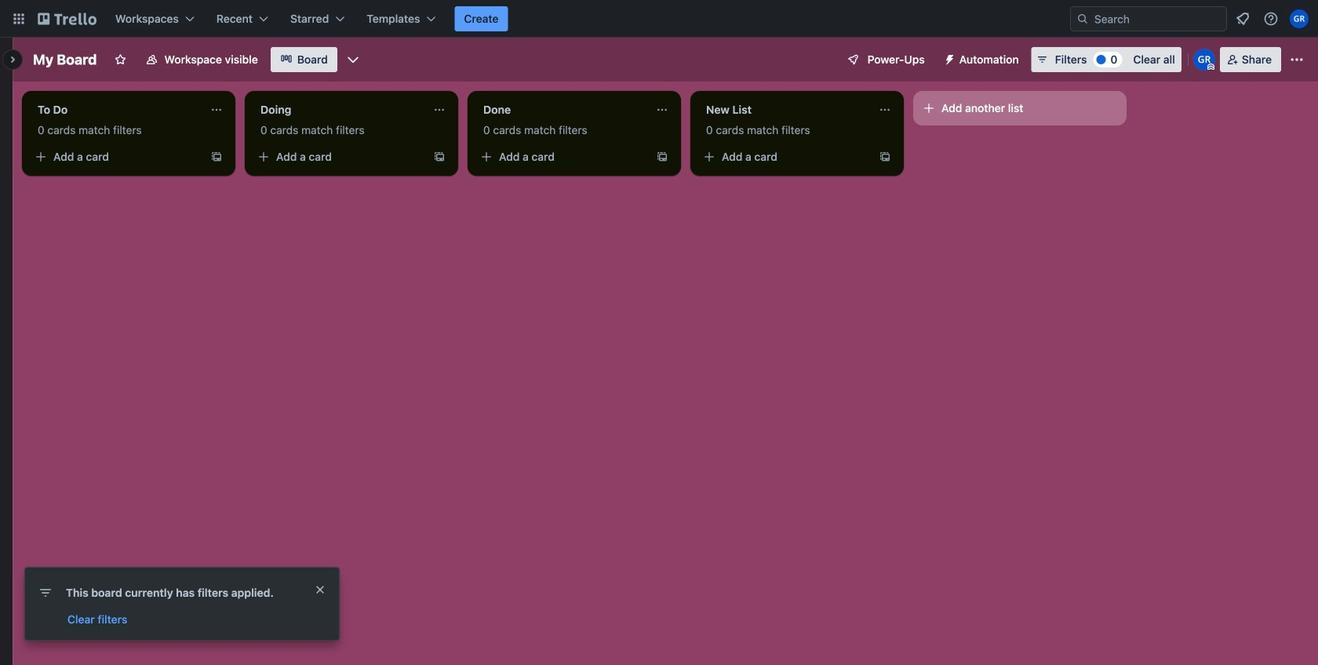 Task type: describe. For each thing, give the bounding box(es) containing it.
3 create from template… image from the left
[[656, 151, 668, 163]]

1 horizontal spatial greg robinson (gregrobinson96) image
[[1290, 9, 1309, 28]]

1 create from template… image from the left
[[210, 151, 223, 163]]

create from template… image
[[879, 151, 891, 163]]

star or unstar board image
[[114, 53, 127, 66]]

0 notifications image
[[1233, 9, 1252, 28]]

sm image
[[937, 47, 959, 69]]

show menu image
[[1289, 52, 1305, 67]]



Task type: locate. For each thing, give the bounding box(es) containing it.
create from template… image
[[210, 151, 223, 163], [433, 151, 446, 163], [656, 151, 668, 163]]

0 vertical spatial greg robinson (gregrobinson96) image
[[1290, 9, 1309, 28]]

2 horizontal spatial create from template… image
[[656, 151, 668, 163]]

this member is an admin of this board. image
[[1207, 64, 1214, 71]]

None text field
[[697, 97, 872, 122]]

0 horizontal spatial create from template… image
[[210, 151, 223, 163]]

1 horizontal spatial create from template… image
[[433, 151, 446, 163]]

customize views image
[[345, 52, 361, 67]]

greg robinson (gregrobinson96) image right open information menu icon
[[1290, 9, 1309, 28]]

2 create from template… image from the left
[[433, 151, 446, 163]]

alert
[[25, 568, 339, 640]]

greg robinson (gregrobinson96) image down search field
[[1193, 49, 1215, 71]]

back to home image
[[38, 6, 96, 31]]

Search field
[[1089, 8, 1226, 30]]

Board name text field
[[25, 47, 105, 72]]

primary element
[[0, 0, 1318, 38]]

open information menu image
[[1263, 11, 1279, 27]]

1 vertical spatial greg robinson (gregrobinson96) image
[[1193, 49, 1215, 71]]

search image
[[1076, 13, 1089, 25]]

dismiss flag image
[[314, 584, 326, 596]]

None text field
[[28, 97, 204, 122], [251, 97, 427, 122], [474, 97, 650, 122], [28, 97, 204, 122], [251, 97, 427, 122], [474, 97, 650, 122]]

greg robinson (gregrobinson96) image
[[1290, 9, 1309, 28], [1193, 49, 1215, 71]]

0 horizontal spatial greg robinson (gregrobinson96) image
[[1193, 49, 1215, 71]]



Task type: vqa. For each thing, say whether or not it's contained in the screenshot.
Dismiss flag image
yes



